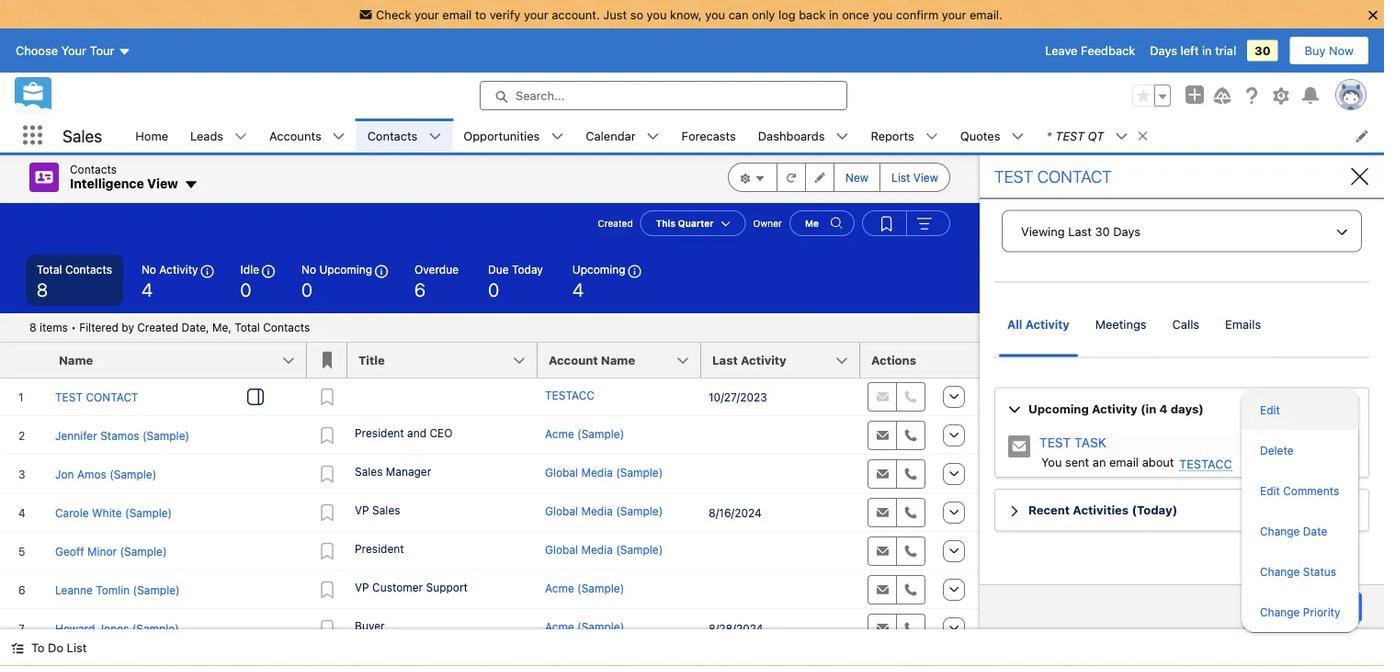 Task type: vqa. For each thing, say whether or not it's contained in the screenshot.
Check on the top
yes



Task type: describe. For each thing, give the bounding box(es) containing it.
* test qt
[[1047, 129, 1105, 143]]

row number image
[[0, 343, 48, 378]]

quotes
[[961, 129, 1001, 143]]

account.
[[552, 7, 600, 21]]

you
[[1042, 455, 1063, 469]]

list containing home
[[124, 119, 1385, 153]]

last inside the 'last activity' button
[[713, 354, 738, 367]]

5 text default image from the left
[[1116, 130, 1129, 143]]

sales for sales
[[63, 126, 102, 146]]

4 for upcoming
[[573, 279, 584, 300]]

president for president
[[355, 543, 404, 555]]

1 vertical spatial in
[[1203, 44, 1213, 58]]

name inside button
[[601, 354, 636, 367]]

recent
[[1029, 504, 1070, 517]]

text default image for contacts
[[429, 130, 442, 143]]

0 for idle
[[241, 279, 251, 300]]

1 text default image from the left
[[1137, 130, 1150, 143]]

intelligence view
[[70, 176, 178, 191]]

email.
[[970, 7, 1003, 21]]

create task button
[[1266, 593, 1363, 622]]

emails button
[[1213, 312, 1275, 357]]

vp customer support
[[355, 581, 468, 594]]

test for test task
[[1040, 436, 1072, 451]]

actions cell
[[861, 343, 934, 379]]

0 for no upcoming
[[302, 279, 313, 300]]

text default image for leads
[[235, 130, 247, 143]]

task
[[1075, 436, 1107, 451]]

important cell
[[307, 343, 348, 379]]

quotes link
[[950, 119, 1012, 153]]

test contact link
[[995, 167, 1112, 187]]

buy now
[[1305, 44, 1354, 58]]

vp for vp sales
[[355, 504, 369, 517]]

title button
[[348, 343, 538, 378]]

name inside button
[[59, 354, 93, 367]]

your
[[61, 44, 86, 58]]

3 you from the left
[[873, 7, 893, 21]]

8 inside total contacts 8
[[37, 279, 48, 300]]

create task
[[1281, 601, 1347, 615]]

forecasts link
[[671, 119, 747, 153]]

check
[[376, 7, 411, 21]]

0 horizontal spatial created
[[137, 321, 179, 334]]

2 vertical spatial group
[[863, 211, 951, 236]]

days inside "button"
[[1114, 224, 1141, 238]]

choose your tour
[[16, 44, 114, 58]]

1 your from the left
[[415, 7, 439, 21]]

text default image for quotes
[[1012, 130, 1025, 143]]

cell for and
[[702, 417, 861, 455]]

customer
[[372, 581, 423, 594]]

text default image for calendar
[[647, 130, 660, 143]]

dashboards list item
[[747, 119, 860, 153]]

home link
[[124, 119, 179, 153]]

leads
[[190, 129, 224, 143]]

view for intelligence view
[[147, 176, 178, 191]]

buy now button
[[1290, 36, 1370, 65]]

testacc link
[[1180, 457, 1233, 472]]

testacc
[[1180, 457, 1233, 471]]

home
[[135, 129, 168, 143]]

cell for manager
[[702, 455, 861, 494]]

10/27/2023
[[709, 391, 768, 404]]

0 vertical spatial group
[[1133, 85, 1172, 107]]

due
[[488, 263, 509, 276]]

days)
[[1171, 402, 1204, 416]]

0 vertical spatial email
[[443, 7, 472, 21]]

upcoming activity (in 4 days) button
[[997, 400, 1368, 417]]

recent activities (today)
[[1029, 504, 1178, 517]]

meetings
[[1096, 317, 1147, 331]]

8/16/2024
[[709, 507, 762, 520]]

30 inside "button"
[[1096, 224, 1111, 238]]

Activity Date Range, Viewing Last 30 Days button
[[1002, 210, 1363, 252]]

all activity button
[[995, 312, 1083, 357]]

verify
[[490, 7, 521, 21]]

accounts
[[270, 129, 322, 143]]

tour
[[90, 44, 114, 58]]

ceo
[[430, 427, 453, 440]]

me button
[[790, 211, 855, 236]]

about
[[1143, 455, 1175, 469]]

choose
[[16, 44, 58, 58]]

overdue
[[415, 263, 459, 276]]

can
[[729, 7, 749, 21]]

an
[[1093, 455, 1107, 469]]

qt
[[1088, 129, 1105, 143]]

leave feedback
[[1046, 44, 1136, 58]]

activity for all
[[1026, 317, 1070, 331]]

•
[[71, 321, 76, 334]]

1 horizontal spatial 30
[[1255, 44, 1271, 58]]

overdue 6
[[415, 263, 459, 300]]

you sent an email about testacc
[[1042, 455, 1233, 471]]

know,
[[670, 7, 702, 21]]

this
[[656, 218, 676, 229]]

activity for last
[[741, 354, 787, 367]]

date,
[[182, 321, 209, 334]]

actions
[[872, 354, 917, 367]]

log
[[779, 7, 796, 21]]

task
[[1322, 601, 1347, 615]]

upcoming for upcoming activity (in 4 days)
[[1029, 402, 1089, 416]]

contacts link
[[356, 119, 429, 153]]

group containing new
[[728, 163, 951, 192]]

0 horizontal spatial 8
[[29, 321, 36, 334]]

no for 0
[[302, 263, 316, 276]]

name cell
[[48, 343, 318, 379]]

activities
[[1073, 504, 1129, 517]]

text default image for reports
[[926, 130, 939, 143]]

list inside button
[[67, 641, 87, 655]]

account
[[549, 354, 598, 367]]

calendar link
[[575, 119, 647, 153]]

text default image for opportunities
[[551, 130, 564, 143]]

account name button
[[538, 343, 702, 378]]

text default image for dashboards
[[836, 130, 849, 143]]

search...
[[516, 89, 565, 103]]

2 vertical spatial sales
[[372, 504, 400, 517]]

leads list item
[[179, 119, 258, 153]]

president and ceo
[[355, 427, 453, 440]]

so
[[631, 7, 644, 21]]

to
[[31, 641, 45, 655]]

reports
[[871, 129, 915, 143]]

4 inside dropdown button
[[1160, 402, 1168, 416]]



Task type: locate. For each thing, give the bounding box(es) containing it.
1 vertical spatial test
[[995, 167, 1034, 187]]

1 0 from the left
[[241, 279, 251, 300]]

upcoming activity (in 4 days)
[[1029, 402, 1204, 416]]

0 horizontal spatial upcoming
[[319, 263, 373, 276]]

1 horizontal spatial email
[[1110, 455, 1139, 469]]

6
[[415, 279, 426, 300]]

8/28/2024
[[709, 623, 764, 635]]

name button
[[48, 343, 307, 378]]

upcoming up test task link
[[1029, 402, 1089, 416]]

4 text default image from the left
[[836, 130, 849, 143]]

4 right (in
[[1160, 402, 1168, 416]]

0 vertical spatial total
[[37, 263, 62, 276]]

last right viewing
[[1069, 224, 1092, 238]]

2 no from the left
[[302, 263, 316, 276]]

leave
[[1046, 44, 1078, 58]]

your right verify
[[524, 7, 549, 21]]

text default image inside leads list item
[[235, 130, 247, 143]]

2 0 from the left
[[302, 279, 313, 300]]

left
[[1181, 44, 1199, 58]]

total right "me,"
[[235, 321, 260, 334]]

upcoming inside dropdown button
[[1029, 402, 1089, 416]]

total contacts 8
[[37, 263, 112, 300]]

days left left
[[1151, 44, 1178, 58]]

no up "8 items • filtered by created date, me, total contacts"
[[142, 263, 156, 276]]

1 vertical spatial total
[[235, 321, 260, 334]]

president for president and ceo
[[355, 427, 404, 440]]

test down quotes list item
[[995, 167, 1034, 187]]

email right an
[[1110, 455, 1139, 469]]

you right so
[[647, 7, 667, 21]]

2 horizontal spatial upcoming
[[1029, 402, 1089, 416]]

2 horizontal spatial 0
[[488, 279, 499, 300]]

1 vertical spatial 8
[[29, 321, 36, 334]]

text default image left the *
[[1012, 130, 1025, 143]]

1 no from the left
[[142, 263, 156, 276]]

0 horizontal spatial no
[[142, 263, 156, 276]]

email image
[[1009, 436, 1031, 458]]

0 vertical spatial last
[[1069, 224, 1092, 238]]

and
[[407, 427, 427, 440]]

vp sales
[[355, 504, 400, 517]]

row number cell
[[0, 343, 48, 379]]

grid containing name
[[0, 343, 980, 667]]

reports link
[[860, 119, 926, 153]]

activity inside key performance indicators group
[[159, 263, 198, 276]]

viewing last 30 days
[[1022, 224, 1141, 238]]

buy
[[1305, 44, 1326, 58]]

30 right the 'trial'
[[1255, 44, 1271, 58]]

30 right viewing
[[1096, 224, 1111, 238]]

do
[[48, 641, 63, 655]]

2 horizontal spatial your
[[942, 7, 967, 21]]

sales up vp sales
[[355, 465, 383, 478]]

list right do
[[67, 641, 87, 655]]

calendar
[[586, 129, 636, 143]]

viewing
[[1022, 224, 1065, 238]]

activity up 10/27/2023
[[741, 354, 787, 367]]

1 vertical spatial email
[[1110, 455, 1139, 469]]

created left this
[[598, 218, 633, 229]]

vp left customer
[[355, 581, 369, 594]]

no for 4
[[142, 263, 156, 276]]

text default image inside the to do list button
[[11, 642, 24, 655]]

3 0 from the left
[[488, 279, 499, 300]]

by
[[122, 321, 134, 334]]

title cell
[[348, 343, 549, 379]]

3 your from the left
[[942, 7, 967, 21]]

cell up ceo
[[348, 378, 538, 417]]

account name cell
[[538, 343, 713, 379]]

upcoming
[[319, 263, 373, 276], [573, 263, 626, 276], [1029, 402, 1089, 416]]

1 horizontal spatial view
[[914, 171, 939, 184]]

last up 10/27/2023
[[713, 354, 738, 367]]

text default image right reports
[[926, 130, 939, 143]]

total inside total contacts 8
[[37, 263, 62, 276]]

0 down due
[[488, 279, 499, 300]]

president down vp sales
[[355, 543, 404, 555]]

vp for vp customer support
[[355, 581, 369, 594]]

group
[[1133, 85, 1172, 107], [728, 163, 951, 192], [863, 211, 951, 236]]

0 inside due today 0
[[488, 279, 499, 300]]

opportunities list item
[[453, 119, 575, 153]]

0 horizontal spatial list
[[67, 641, 87, 655]]

activity right all on the right of page
[[1026, 317, 1070, 331]]

0 vertical spatial list
[[892, 171, 911, 184]]

days right viewing
[[1114, 224, 1141, 238]]

your left email.
[[942, 7, 967, 21]]

leads link
[[179, 119, 235, 153]]

upcoming left overdue on the top left of the page
[[319, 263, 373, 276]]

text default image right leads
[[235, 130, 247, 143]]

0 vertical spatial sales
[[63, 126, 102, 146]]

text default image inside quotes list item
[[1012, 130, 1025, 143]]

name right the account
[[601, 354, 636, 367]]

idle
[[241, 263, 259, 276]]

list item containing *
[[1036, 119, 1158, 153]]

today
[[512, 263, 543, 276]]

cell
[[348, 378, 538, 417], [702, 417, 861, 455], [702, 455, 861, 494], [702, 532, 861, 571], [702, 571, 861, 610]]

0 horizontal spatial you
[[647, 7, 667, 21]]

0 horizontal spatial your
[[415, 7, 439, 21]]

contacts list item
[[356, 119, 453, 153]]

text default image right accounts
[[333, 130, 345, 143]]

contacts up the filtered
[[65, 263, 112, 276]]

last
[[1069, 224, 1092, 238], [713, 354, 738, 367]]

you
[[647, 7, 667, 21], [706, 7, 726, 21], [873, 7, 893, 21]]

in right left
[[1203, 44, 1213, 58]]

0 vertical spatial test
[[1056, 129, 1085, 143]]

0 down no upcoming
[[302, 279, 313, 300]]

list inside button
[[892, 171, 911, 184]]

now
[[1330, 44, 1354, 58]]

0 down idle
[[241, 279, 251, 300]]

0 horizontal spatial name
[[59, 354, 93, 367]]

activity for no
[[159, 263, 198, 276]]

0 horizontal spatial email
[[443, 7, 472, 21]]

1 vertical spatial days
[[1114, 224, 1141, 238]]

0 vertical spatial days
[[1151, 44, 1178, 58]]

4 down no activity
[[142, 279, 153, 300]]

2 name from the left
[[601, 354, 636, 367]]

view
[[914, 171, 939, 184], [147, 176, 178, 191]]

1 horizontal spatial created
[[598, 218, 633, 229]]

group up me button
[[728, 163, 951, 192]]

1 horizontal spatial days
[[1151, 44, 1178, 58]]

cell down 8/16/2024
[[702, 532, 861, 571]]

cell down 10/27/2023
[[702, 417, 861, 455]]

1 horizontal spatial your
[[524, 7, 549, 21]]

accounts link
[[258, 119, 333, 153]]

2 horizontal spatial 4
[[1160, 402, 1168, 416]]

create task group
[[1266, 593, 1363, 622]]

text default image inside contacts list item
[[429, 130, 442, 143]]

activity left (in
[[1092, 402, 1138, 416]]

name
[[59, 354, 93, 367], [601, 354, 636, 367]]

test for test contact
[[995, 167, 1034, 187]]

list
[[892, 171, 911, 184], [67, 641, 87, 655]]

contact
[[1038, 167, 1112, 187]]

me
[[805, 218, 819, 229]]

last activity cell
[[702, 343, 872, 379]]

key performance indicators group
[[0, 255, 980, 314]]

1 vertical spatial 30
[[1096, 224, 1111, 238]]

0 horizontal spatial 30
[[1096, 224, 1111, 238]]

cell up 8/28/2024
[[702, 571, 861, 610]]

view inside button
[[914, 171, 939, 184]]

list item
[[1036, 119, 1158, 153]]

2 vp from the top
[[355, 581, 369, 594]]

action cell
[[934, 343, 980, 379]]

calendar list item
[[575, 119, 671, 153]]

sales manager
[[355, 465, 432, 478]]

manager
[[386, 465, 432, 478]]

0 horizontal spatial total
[[37, 263, 62, 276]]

grid
[[0, 343, 980, 667]]

total up items
[[37, 263, 62, 276]]

buyer
[[355, 620, 385, 633]]

sales up intelligence in the top of the page
[[63, 126, 102, 146]]

activity for upcoming
[[1092, 402, 1138, 416]]

sales down sales manager
[[372, 504, 400, 517]]

1 vertical spatial last
[[713, 354, 738, 367]]

contacts up intelligence in the top of the page
[[70, 163, 117, 176]]

all
[[1008, 317, 1023, 331]]

1 horizontal spatial name
[[601, 354, 636, 367]]

text default image inside accounts list item
[[333, 130, 345, 143]]

you right once
[[873, 7, 893, 21]]

no activity
[[142, 263, 198, 276]]

test task link
[[1040, 436, 1107, 451]]

text default image inside opportunities list item
[[551, 130, 564, 143]]

0 horizontal spatial 4
[[142, 279, 153, 300]]

8 items • filtered by created date, me, total contacts status
[[29, 321, 310, 334]]

list down reports list item at the right of page
[[892, 171, 911, 184]]

1 horizontal spatial you
[[706, 7, 726, 21]]

contacts inside total contacts 8
[[65, 263, 112, 276]]

1 vertical spatial list
[[67, 641, 87, 655]]

contacts right accounts list item
[[368, 129, 418, 143]]

0 vertical spatial in
[[829, 7, 839, 21]]

accounts list item
[[258, 119, 356, 153]]

opportunities
[[464, 129, 540, 143]]

email left to
[[443, 7, 472, 21]]

0 vertical spatial 8
[[37, 279, 48, 300]]

new
[[846, 171, 869, 184]]

sales for sales manager
[[355, 465, 383, 478]]

last inside activity date range, viewing last 30 days "button"
[[1069, 224, 1092, 238]]

2 vertical spatial test
[[1040, 436, 1072, 451]]

text default image inside the dashboards list item
[[836, 130, 849, 143]]

president
[[355, 427, 404, 440], [355, 543, 404, 555]]

just
[[604, 7, 627, 21]]

1 horizontal spatial 4
[[573, 279, 584, 300]]

upcoming for upcoming
[[573, 263, 626, 276]]

last activity
[[713, 354, 787, 367]]

created right by
[[137, 321, 179, 334]]

30
[[1255, 44, 1271, 58], [1096, 224, 1111, 238]]

only
[[752, 7, 776, 21]]

test contact
[[995, 167, 1112, 187]]

0 horizontal spatial days
[[1114, 224, 1141, 238]]

3 text default image from the left
[[647, 130, 660, 143]]

4 for no activity
[[142, 279, 153, 300]]

view down home link
[[147, 176, 178, 191]]

action image
[[934, 343, 980, 378]]

0 horizontal spatial in
[[829, 7, 839, 21]]

intelligence
[[70, 176, 144, 191]]

to
[[475, 7, 487, 21]]

0 vertical spatial vp
[[355, 504, 369, 517]]

text default image inside calendar list item
[[647, 130, 660, 143]]

0 horizontal spatial 0
[[241, 279, 251, 300]]

1 horizontal spatial in
[[1203, 44, 1213, 58]]

activity inside dropdown button
[[1092, 402, 1138, 416]]

dashboards
[[758, 129, 825, 143]]

1 vertical spatial sales
[[355, 465, 383, 478]]

0 horizontal spatial view
[[147, 176, 178, 191]]

in right back
[[829, 7, 839, 21]]

last activity button
[[702, 343, 861, 378]]

1 horizontal spatial 0
[[302, 279, 313, 300]]

choose your tour button
[[15, 36, 132, 65]]

contacts up important 'cell'
[[263, 321, 310, 334]]

view down reports list item at the right of page
[[914, 171, 939, 184]]

trial
[[1216, 44, 1237, 58]]

back
[[799, 7, 826, 21]]

activity up 8 items • filtered by created date, me, total contacts status on the left
[[159, 263, 198, 276]]

leave feedback link
[[1046, 44, 1136, 58]]

1 horizontal spatial upcoming
[[573, 263, 626, 276]]

1 vertical spatial created
[[137, 321, 179, 334]]

reports list item
[[860, 119, 950, 153]]

2 your from the left
[[524, 7, 549, 21]]

president left and
[[355, 427, 404, 440]]

1 vp from the top
[[355, 504, 369, 517]]

you left "can"
[[706, 7, 726, 21]]

1 horizontal spatial last
[[1069, 224, 1092, 238]]

name down •
[[59, 354, 93, 367]]

vp down sales manager
[[355, 504, 369, 517]]

test task
[[1040, 436, 1107, 451]]

text default image
[[235, 130, 247, 143], [333, 130, 345, 143], [429, 130, 442, 143], [926, 130, 939, 143], [1012, 130, 1025, 143], [184, 178, 198, 192], [11, 642, 24, 655]]

text default image for accounts
[[333, 130, 345, 143]]

test up you
[[1040, 436, 1072, 451]]

4 right due today 0
[[573, 279, 584, 300]]

2 president from the top
[[355, 543, 404, 555]]

this quarter button
[[641, 211, 746, 236]]

8 items • filtered by created date, me, total contacts
[[29, 321, 310, 334]]

2 horizontal spatial you
[[873, 7, 893, 21]]

1 vertical spatial vp
[[355, 581, 369, 594]]

0 vertical spatial president
[[355, 427, 404, 440]]

upcoming right "today"
[[573, 263, 626, 276]]

cell up 8/16/2024
[[702, 455, 861, 494]]

sent
[[1066, 455, 1090, 469]]

due today 0
[[488, 263, 543, 300]]

support
[[426, 581, 468, 594]]

1 name from the left
[[59, 354, 93, 367]]

contacts
[[368, 129, 418, 143], [70, 163, 117, 176], [65, 263, 112, 276], [263, 321, 310, 334]]

text default image
[[1137, 130, 1150, 143], [551, 130, 564, 143], [647, 130, 660, 143], [836, 130, 849, 143], [1116, 130, 1129, 143]]

quarter
[[678, 218, 714, 229]]

test inside list item
[[1056, 129, 1085, 143]]

title
[[359, 354, 385, 367]]

0 vertical spatial 30
[[1255, 44, 1271, 58]]

email inside you sent an email about testacc
[[1110, 455, 1139, 469]]

text default image inside reports list item
[[926, 130, 939, 143]]

search... button
[[480, 81, 848, 110]]

0 vertical spatial created
[[598, 218, 633, 229]]

*
[[1047, 129, 1052, 143]]

0
[[241, 279, 251, 300], [302, 279, 313, 300], [488, 279, 499, 300]]

1 horizontal spatial no
[[302, 263, 316, 276]]

1 president from the top
[[355, 427, 404, 440]]

new button
[[834, 163, 881, 192]]

account name
[[549, 354, 636, 367]]

group down list view
[[863, 211, 951, 236]]

activity inside cell
[[741, 354, 787, 367]]

1 horizontal spatial list
[[892, 171, 911, 184]]

contacts inside list item
[[368, 129, 418, 143]]

to do list button
[[0, 630, 98, 667]]

list
[[124, 119, 1385, 153]]

forecasts
[[682, 129, 736, 143]]

days left in trial
[[1151, 44, 1237, 58]]

text default image down leads
[[184, 178, 198, 192]]

feedback
[[1081, 44, 1136, 58]]

4
[[142, 279, 153, 300], [573, 279, 584, 300], [1160, 402, 1168, 416]]

no right idle
[[302, 263, 316, 276]]

vp
[[355, 504, 369, 517], [355, 581, 369, 594]]

group down days left in trial
[[1133, 85, 1172, 107]]

8 left items
[[29, 321, 36, 334]]

1 horizontal spatial total
[[235, 321, 260, 334]]

text default image left to
[[11, 642, 24, 655]]

1 horizontal spatial 8
[[37, 279, 48, 300]]

2 text default image from the left
[[551, 130, 564, 143]]

text default image left opportunities link
[[429, 130, 442, 143]]

2 you from the left
[[706, 7, 726, 21]]

your right check
[[415, 7, 439, 21]]

test right the *
[[1056, 129, 1085, 143]]

1 vertical spatial group
[[728, 163, 951, 192]]

1 you from the left
[[647, 7, 667, 21]]

8 up items
[[37, 279, 48, 300]]

cell for customer
[[702, 571, 861, 610]]

view for list view
[[914, 171, 939, 184]]

1 vertical spatial president
[[355, 543, 404, 555]]

0 horizontal spatial last
[[713, 354, 738, 367]]

meetings button
[[1083, 312, 1160, 357]]

quotes list item
[[950, 119, 1036, 153]]



